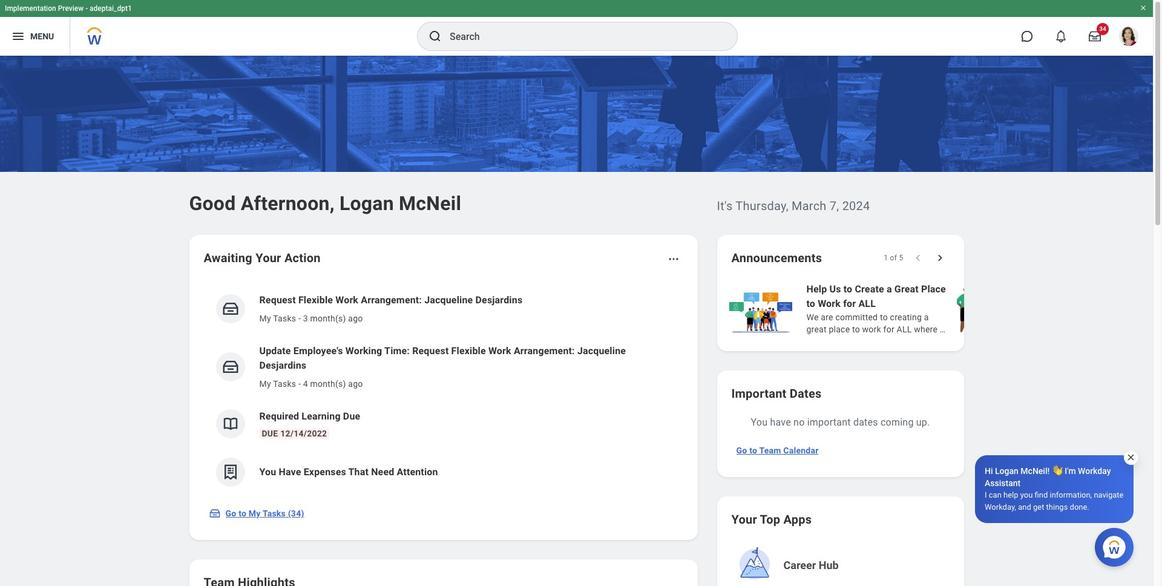Task type: locate. For each thing, give the bounding box(es) containing it.
and
[[1019, 503, 1032, 512]]

0 horizontal spatial desjardins
[[260, 360, 307, 371]]

have
[[279, 466, 301, 478]]

related actions image
[[668, 253, 680, 265]]

request flexible work arrangement: jacqueline desjardins
[[260, 294, 523, 306]]

1 vertical spatial desjardins
[[260, 360, 307, 371]]

to right "us"
[[844, 283, 853, 295]]

ago up working in the bottom of the page
[[348, 314, 363, 323]]

coming
[[881, 417, 914, 428]]

tasks
[[273, 314, 296, 323], [273, 379, 296, 389], [263, 509, 286, 518]]

1 vertical spatial all
[[897, 325, 913, 334]]

your left the action
[[256, 251, 281, 265]]

0 horizontal spatial request
[[260, 294, 296, 306]]

your
[[256, 251, 281, 265], [732, 512, 758, 527]]

hi logan mcneil! 👋 i'm workday assistant i can help you find information, navigate workday, and get things done.
[[985, 466, 1124, 512]]

my inside button
[[249, 509, 261, 518]]

request up "my tasks - 3 month(s) ago"
[[260, 294, 296, 306]]

0 vertical spatial -
[[85, 4, 88, 13]]

1 vertical spatial tasks
[[273, 379, 296, 389]]

1 vertical spatial flexible
[[452, 345, 486, 357]]

expenses
[[304, 466, 346, 478]]

0 vertical spatial request
[[260, 294, 296, 306]]

2 horizontal spatial work
[[818, 298, 841, 310]]

you have expenses that need attention button
[[204, 448, 684, 497]]

month(s) right 3
[[310, 314, 346, 323]]

- inside menu banner
[[85, 4, 88, 13]]

my
[[260, 314, 271, 323], [260, 379, 271, 389], [249, 509, 261, 518]]

logan inside main content
[[340, 192, 394, 215]]

1 vertical spatial arrangement:
[[514, 345, 575, 357]]

a left great
[[887, 283, 893, 295]]

your left top
[[732, 512, 758, 527]]

tasks left 4
[[273, 379, 296, 389]]

0 vertical spatial month(s)
[[310, 314, 346, 323]]

things
[[1047, 503, 1069, 512]]

2 month(s) from the top
[[310, 379, 346, 389]]

ago for my tasks - 3 month(s) ago
[[348, 314, 363, 323]]

0 vertical spatial ago
[[348, 314, 363, 323]]

due
[[343, 411, 361, 422], [262, 429, 278, 439]]

0 vertical spatial tasks
[[273, 314, 296, 323]]

my up update
[[260, 314, 271, 323]]

go to my tasks (34)
[[226, 509, 304, 518]]

1 vertical spatial a
[[925, 313, 929, 322]]

you
[[751, 417, 768, 428], [260, 466, 276, 478]]

0 horizontal spatial work
[[336, 294, 359, 306]]

for up the committed
[[844, 298, 857, 310]]

1 horizontal spatial inbox image
[[221, 358, 240, 376]]

all down "creating"
[[897, 325, 913, 334]]

it's
[[717, 199, 733, 213]]

afternoon,
[[241, 192, 335, 215]]

0 vertical spatial inbox image
[[221, 358, 240, 376]]

due 12/14/2022
[[262, 429, 327, 439]]

us
[[830, 283, 842, 295]]

2 vertical spatial tasks
[[263, 509, 286, 518]]

due down the required
[[262, 429, 278, 439]]

dashboard expenses image
[[221, 463, 240, 482]]

mcneil!
[[1021, 466, 1050, 476]]

0 vertical spatial all
[[859, 298, 876, 310]]

required learning due
[[260, 411, 361, 422]]

0 vertical spatial a
[[887, 283, 893, 295]]

month(s) for 3
[[310, 314, 346, 323]]

my left (34)
[[249, 509, 261, 518]]

0 horizontal spatial logan
[[340, 192, 394, 215]]

request right the time:
[[413, 345, 449, 357]]

great
[[895, 283, 919, 295]]

due right learning on the left of the page
[[343, 411, 361, 422]]

go down dashboard expenses image
[[226, 509, 236, 518]]

menu banner
[[0, 0, 1154, 56]]

1 horizontal spatial due
[[343, 411, 361, 422]]

- for 4
[[299, 379, 301, 389]]

1 vertical spatial inbox image
[[209, 508, 221, 520]]

i
[[985, 491, 988, 500]]

logan
[[340, 192, 394, 215], [996, 466, 1019, 476]]

arrangement: inside update employee's working time: request flexible work arrangement: jacqueline desjardins
[[514, 345, 575, 357]]

desjardins inside update employee's working time: request flexible work arrangement: jacqueline desjardins
[[260, 360, 307, 371]]

1 horizontal spatial logan
[[996, 466, 1019, 476]]

0 vertical spatial jacqueline
[[425, 294, 473, 306]]

1 horizontal spatial work
[[489, 345, 512, 357]]

tasks left 3
[[273, 314, 296, 323]]

inbox image
[[221, 358, 240, 376], [209, 508, 221, 520]]

1 month(s) from the top
[[310, 314, 346, 323]]

0 horizontal spatial arrangement:
[[361, 294, 422, 306]]

my down update
[[260, 379, 271, 389]]

that
[[349, 466, 369, 478]]

you for you have expenses that need attention
[[260, 466, 276, 478]]

month(s) for 4
[[310, 379, 346, 389]]

1 horizontal spatial all
[[897, 325, 913, 334]]

month(s)
[[310, 314, 346, 323], [310, 379, 346, 389]]

- left 3
[[299, 314, 301, 323]]

1 vertical spatial your
[[732, 512, 758, 527]]

awaiting
[[204, 251, 253, 265]]

important dates
[[732, 386, 822, 401]]

adeptai_dpt1
[[90, 4, 132, 13]]

menu button
[[0, 17, 70, 56]]

book open image
[[221, 415, 240, 433]]

1 vertical spatial -
[[299, 314, 301, 323]]

1 vertical spatial go
[[226, 509, 236, 518]]

go left team
[[737, 446, 748, 455]]

ago for my tasks - 4 month(s) ago
[[348, 379, 363, 389]]

to
[[844, 283, 853, 295], [807, 298, 816, 310], [881, 313, 888, 322], [853, 325, 861, 334], [750, 446, 758, 455], [239, 509, 247, 518]]

1 horizontal spatial desjardins
[[476, 294, 523, 306]]

inbox image left go to my tasks (34)
[[209, 508, 221, 520]]

i'm
[[1066, 466, 1077, 476]]

to down the committed
[[853, 325, 861, 334]]

- for 3
[[299, 314, 301, 323]]

jacqueline inside update employee's working time: request flexible work arrangement: jacqueline desjardins
[[578, 345, 626, 357]]

tasks left (34)
[[263, 509, 286, 518]]

search image
[[428, 29, 443, 44]]

1 vertical spatial my
[[260, 379, 271, 389]]

good afternoon, logan mcneil main content
[[0, 56, 1163, 586]]

mcneil
[[399, 192, 462, 215]]

a up where
[[925, 313, 929, 322]]

- right preview
[[85, 4, 88, 13]]

my for my tasks - 4 month(s) ago
[[260, 379, 271, 389]]

0 horizontal spatial jacqueline
[[425, 294, 473, 306]]

1 horizontal spatial flexible
[[452, 345, 486, 357]]

arrangement:
[[361, 294, 422, 306], [514, 345, 575, 357]]

0 horizontal spatial you
[[260, 466, 276, 478]]

ago
[[348, 314, 363, 323], [348, 379, 363, 389]]

0 horizontal spatial your
[[256, 251, 281, 265]]

attention
[[397, 466, 438, 478]]

2024
[[843, 199, 871, 213]]

0 vertical spatial logan
[[340, 192, 394, 215]]

0 vertical spatial you
[[751, 417, 768, 428]]

1 vertical spatial logan
[[996, 466, 1019, 476]]

important
[[732, 386, 787, 401]]

work
[[336, 294, 359, 306], [818, 298, 841, 310], [489, 345, 512, 357]]

1 horizontal spatial your
[[732, 512, 758, 527]]

inbox image up book open icon
[[221, 358, 240, 376]]

2 vertical spatial -
[[299, 379, 301, 389]]

1 horizontal spatial request
[[413, 345, 449, 357]]

x image
[[1127, 453, 1136, 462]]

0 horizontal spatial for
[[844, 298, 857, 310]]

1 vertical spatial due
[[262, 429, 278, 439]]

we
[[807, 313, 819, 322]]

preview
[[58, 4, 84, 13]]

go inside go to my tasks (34) button
[[226, 509, 236, 518]]

month(s) right 4
[[310, 379, 346, 389]]

you inside 'button'
[[260, 466, 276, 478]]

hi
[[985, 466, 994, 476]]

all down create
[[859, 298, 876, 310]]

all
[[859, 298, 876, 310], [897, 325, 913, 334]]

(34)
[[288, 509, 304, 518]]

navigate
[[1095, 491, 1124, 500]]

update
[[260, 345, 291, 357]]

tasks for 3
[[273, 314, 296, 323]]

career
[[784, 559, 817, 572]]

to up work
[[881, 313, 888, 322]]

1 horizontal spatial a
[[925, 313, 929, 322]]

0 vertical spatial due
[[343, 411, 361, 422]]

- left 4
[[299, 379, 301, 389]]

1 vertical spatial ago
[[348, 379, 363, 389]]

1 horizontal spatial for
[[884, 325, 895, 334]]

2 ago from the top
[[348, 379, 363, 389]]

1 ago from the top
[[348, 314, 363, 323]]

go inside go to team calendar button
[[737, 446, 748, 455]]

flexible
[[299, 294, 333, 306], [452, 345, 486, 357]]

1 vertical spatial jacqueline
[[578, 345, 626, 357]]

0 horizontal spatial go
[[226, 509, 236, 518]]

0 vertical spatial for
[[844, 298, 857, 310]]

0 horizontal spatial inbox image
[[209, 508, 221, 520]]

go to team calendar
[[737, 446, 819, 455]]

committed
[[836, 313, 878, 322]]

1 horizontal spatial arrangement:
[[514, 345, 575, 357]]

1 vertical spatial request
[[413, 345, 449, 357]]

0 vertical spatial my
[[260, 314, 271, 323]]

0 horizontal spatial flexible
[[299, 294, 333, 306]]

to down dashboard expenses image
[[239, 509, 247, 518]]

2 vertical spatial my
[[249, 509, 261, 518]]

for
[[844, 298, 857, 310], [884, 325, 895, 334]]

for right work
[[884, 325, 895, 334]]

hub
[[819, 559, 839, 572]]

request
[[260, 294, 296, 306], [413, 345, 449, 357]]

get
[[1034, 503, 1045, 512]]

- for adeptai_dpt1
[[85, 4, 88, 13]]

my for my tasks - 3 month(s) ago
[[260, 314, 271, 323]]

awaiting your action
[[204, 251, 321, 265]]

march
[[792, 199, 827, 213]]

1 vertical spatial for
[[884, 325, 895, 334]]

ago down working in the bottom of the page
[[348, 379, 363, 389]]

desjardins
[[476, 294, 523, 306], [260, 360, 307, 371]]

1 horizontal spatial go
[[737, 446, 748, 455]]

0 vertical spatial go
[[737, 446, 748, 455]]

1 vertical spatial you
[[260, 466, 276, 478]]

a
[[887, 283, 893, 295], [925, 313, 929, 322]]

chevron left small image
[[912, 252, 925, 264]]

required
[[260, 411, 299, 422]]

0 horizontal spatial all
[[859, 298, 876, 310]]

dates
[[854, 417, 879, 428]]

1 horizontal spatial jacqueline
[[578, 345, 626, 357]]

1 horizontal spatial you
[[751, 417, 768, 428]]

help
[[1004, 491, 1019, 500]]

work inside update employee's working time: request flexible work arrangement: jacqueline desjardins
[[489, 345, 512, 357]]

1 vertical spatial month(s)
[[310, 379, 346, 389]]



Task type: describe. For each thing, give the bounding box(es) containing it.
work
[[863, 325, 882, 334]]

0 vertical spatial your
[[256, 251, 281, 265]]

go for go to team calendar
[[737, 446, 748, 455]]

my tasks - 4 month(s) ago
[[260, 379, 363, 389]]

great
[[807, 325, 827, 334]]

announcements list
[[727, 281, 1163, 337]]

help
[[807, 283, 828, 295]]

1 of 5
[[884, 254, 904, 262]]

help us to create a great place to work for all we are committed to creating a great place to work for all where …
[[807, 283, 947, 334]]

inbox image
[[221, 300, 240, 318]]

learning
[[302, 411, 341, 422]]

place
[[829, 325, 851, 334]]

work inside help us to create a great place to work for all we are committed to creating a great place to work for all where …
[[818, 298, 841, 310]]

up.
[[917, 417, 931, 428]]

1
[[884, 254, 889, 262]]

have
[[771, 417, 792, 428]]

information,
[[1051, 491, 1093, 500]]

assistant
[[985, 479, 1021, 488]]

action
[[285, 251, 321, 265]]

you for you have no important dates coming up.
[[751, 417, 768, 428]]

team
[[760, 446, 782, 455]]

working
[[346, 345, 382, 357]]

can
[[990, 491, 1002, 500]]

find
[[1035, 491, 1049, 500]]

3
[[303, 314, 308, 323]]

profile logan mcneil image
[[1120, 27, 1139, 49]]

important
[[808, 417, 851, 428]]

time:
[[385, 345, 410, 357]]

7,
[[830, 199, 840, 213]]

awaiting your action list
[[204, 283, 684, 497]]

close environment banner image
[[1141, 4, 1148, 12]]

dates
[[790, 386, 822, 401]]

tasks for 4
[[273, 379, 296, 389]]

34 button
[[1082, 23, 1110, 50]]

create
[[855, 283, 885, 295]]

…
[[941, 325, 946, 334]]

you have expenses that need attention
[[260, 466, 438, 478]]

tasks inside button
[[263, 509, 286, 518]]

0 vertical spatial flexible
[[299, 294, 333, 306]]

go to my tasks (34) button
[[204, 502, 312, 526]]

chevron right small image
[[934, 252, 946, 264]]

done.
[[1071, 503, 1090, 512]]

career hub
[[784, 559, 839, 572]]

implementation preview -   adeptai_dpt1
[[5, 4, 132, 13]]

no
[[794, 417, 805, 428]]

0 vertical spatial arrangement:
[[361, 294, 422, 306]]

to up we
[[807, 298, 816, 310]]

place
[[922, 283, 947, 295]]

creating
[[891, 313, 922, 322]]

apps
[[784, 512, 812, 527]]

implementation
[[5, 4, 56, 13]]

👋
[[1053, 466, 1063, 476]]

notifications large image
[[1056, 30, 1068, 42]]

where
[[915, 325, 938, 334]]

flexible inside update employee's working time: request flexible work arrangement: jacqueline desjardins
[[452, 345, 486, 357]]

34
[[1100, 25, 1107, 32]]

to left team
[[750, 446, 758, 455]]

5
[[900, 254, 904, 262]]

top
[[761, 512, 781, 527]]

go for go to my tasks (34)
[[226, 509, 236, 518]]

0 horizontal spatial due
[[262, 429, 278, 439]]

go to team calendar button
[[732, 439, 824, 463]]

Search Workday  search field
[[450, 23, 713, 50]]

career hub button
[[733, 544, 951, 586]]

inbox large image
[[1090, 30, 1102, 42]]

workday
[[1079, 466, 1112, 476]]

4
[[303, 379, 308, 389]]

good
[[189, 192, 236, 215]]

logan inside hi logan mcneil! 👋 i'm workday assistant i can help you find information, navigate workday, and get things done.
[[996, 466, 1019, 476]]

0 horizontal spatial a
[[887, 283, 893, 295]]

it's thursday, march 7, 2024
[[717, 199, 871, 213]]

workday,
[[985, 503, 1017, 512]]

announcements
[[732, 251, 823, 265]]

12/14/2022
[[281, 429, 327, 439]]

you
[[1021, 491, 1034, 500]]

justify image
[[11, 29, 25, 44]]

good afternoon, logan mcneil
[[189, 192, 462, 215]]

inbox image inside go to my tasks (34) button
[[209, 508, 221, 520]]

are
[[822, 313, 834, 322]]

your top apps
[[732, 512, 812, 527]]

of
[[891, 254, 898, 262]]

request inside update employee's working time: request flexible work arrangement: jacqueline desjardins
[[413, 345, 449, 357]]

need
[[371, 466, 395, 478]]

you have no important dates coming up.
[[751, 417, 931, 428]]

thursday,
[[736, 199, 789, 213]]

0 vertical spatial desjardins
[[476, 294, 523, 306]]

calendar
[[784, 446, 819, 455]]

1 of 5 status
[[884, 253, 904, 263]]

my tasks - 3 month(s) ago
[[260, 314, 363, 323]]

update employee's working time: request flexible work arrangement: jacqueline desjardins
[[260, 345, 626, 371]]



Task type: vqa. For each thing, say whether or not it's contained in the screenshot.
Advanced Business Development: Communication and Negotiation (Inactive) director, payroll operations 'link'
no



